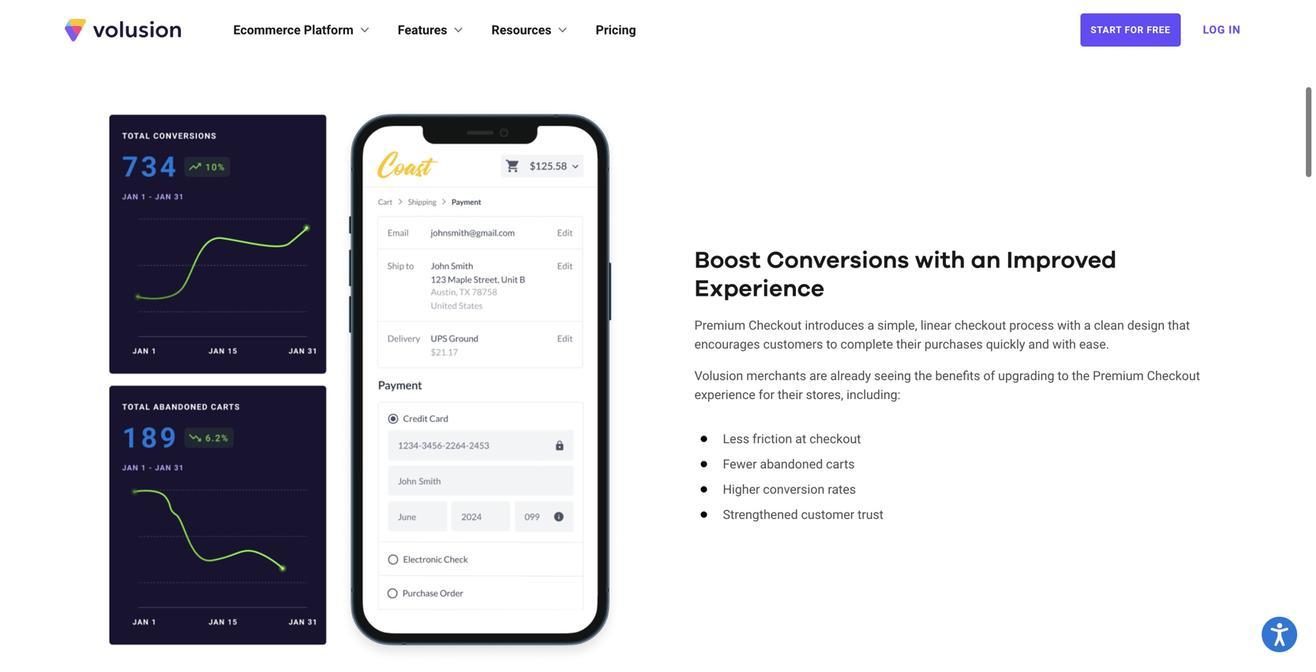Task type: vqa. For each thing, say whether or not it's contained in the screenshot.
their inside the Volusion merchants are already seeing the benefits of upgrading to the Premium Checkout experience for their stores, including:
yes



Task type: locate. For each thing, give the bounding box(es) containing it.
their down merchants
[[778, 388, 803, 403]]

higher conversion rates
[[723, 482, 856, 497]]

start for free link
[[1081, 13, 1181, 47]]

1 vertical spatial with
[[1057, 318, 1081, 333]]

already
[[830, 369, 871, 384]]

0 horizontal spatial a
[[868, 318, 874, 333]]

ecommerce
[[233, 23, 301, 38]]

checkout inside premium checkout introduces a simple, linear checkout process with a clean design that encourages customers to complete their purchases quickly and with ease.
[[955, 318, 1006, 333]]

complete
[[841, 337, 893, 352]]

0 horizontal spatial checkout
[[810, 432, 861, 447]]

1 vertical spatial checkout
[[810, 432, 861, 447]]

ecommerce platform
[[233, 23, 354, 38]]

with
[[915, 249, 965, 273], [1057, 318, 1081, 333], [1053, 337, 1076, 352]]

resources button
[[492, 21, 571, 39]]

checkout up customers
[[749, 318, 802, 333]]

are
[[810, 369, 827, 384]]

with up ease.
[[1057, 318, 1081, 333]]

premium down ease.
[[1093, 369, 1144, 384]]

to inside premium checkout introduces a simple, linear checkout process with a clean design that encourages customers to complete their purchases quickly and with ease.
[[826, 337, 838, 352]]

0 vertical spatial checkout
[[955, 318, 1006, 333]]

features
[[398, 23, 447, 38]]

checkout up carts
[[810, 432, 861, 447]]

their down simple,
[[896, 337, 922, 352]]

0 horizontal spatial their
[[778, 388, 803, 403]]

1 vertical spatial checkout
[[1147, 369, 1200, 384]]

ease.
[[1079, 337, 1110, 352]]

1 horizontal spatial their
[[896, 337, 922, 352]]

1 vertical spatial premium
[[1093, 369, 1144, 384]]

experience
[[695, 278, 825, 301]]

to down introduces
[[826, 337, 838, 352]]

improved
[[1007, 249, 1117, 273]]

premium
[[695, 318, 746, 333], [1093, 369, 1144, 384]]

1 horizontal spatial the
[[1072, 369, 1090, 384]]

customer
[[801, 508, 855, 523]]

0 horizontal spatial to
[[826, 337, 838, 352]]

1 vertical spatial their
[[778, 388, 803, 403]]

stores,
[[806, 388, 844, 403]]

0 horizontal spatial checkout
[[749, 318, 802, 333]]

their inside volusion merchants are already seeing the benefits of upgrading to the premium checkout experience for their stores, including:
[[778, 388, 803, 403]]

design
[[1128, 318, 1165, 333]]

free
[[1147, 24, 1171, 36]]

premium up encourages
[[695, 318, 746, 333]]

the down ease.
[[1072, 369, 1090, 384]]

1 horizontal spatial a
[[1084, 318, 1091, 333]]

a up complete
[[868, 318, 874, 333]]

experience
[[695, 388, 756, 403]]

0 vertical spatial premium
[[695, 318, 746, 333]]

1 horizontal spatial premium
[[1093, 369, 1144, 384]]

quickly
[[986, 337, 1025, 352]]

1 horizontal spatial checkout
[[955, 318, 1006, 333]]

of
[[984, 369, 995, 384]]

the right seeing
[[914, 369, 932, 384]]

to
[[826, 337, 838, 352], [1058, 369, 1069, 384]]

merchants
[[746, 369, 806, 384]]

volusion
[[695, 369, 743, 384]]

to right upgrading
[[1058, 369, 1069, 384]]

platform
[[304, 23, 354, 38]]

fewer
[[723, 457, 757, 472]]

boost conversions with an improved experience
[[695, 249, 1117, 301]]

premium inside premium checkout introduces a simple, linear checkout process with a clean design that encourages customers to complete their purchases quickly and with ease.
[[695, 318, 746, 333]]

log in link
[[1194, 13, 1251, 47]]

encourages
[[695, 337, 760, 352]]

with left an
[[915, 249, 965, 273]]

start for free
[[1091, 24, 1171, 36]]

1 vertical spatial to
[[1058, 369, 1069, 384]]

checkout up "quickly"
[[955, 318, 1006, 333]]

an
[[971, 249, 1001, 273]]

a
[[868, 318, 874, 333], [1084, 318, 1091, 333]]

the
[[914, 369, 932, 384], [1072, 369, 1090, 384]]

purchases
[[925, 337, 983, 352]]

linear
[[921, 318, 952, 333]]

1 horizontal spatial to
[[1058, 369, 1069, 384]]

pricing
[[596, 23, 636, 38]]

0 vertical spatial checkout
[[749, 318, 802, 333]]

a up ease.
[[1084, 318, 1091, 333]]

conversion
[[763, 482, 825, 497]]

checkout
[[749, 318, 802, 333], [1147, 369, 1200, 384]]

checkout
[[955, 318, 1006, 333], [810, 432, 861, 447]]

benefits
[[935, 369, 980, 384]]

0 horizontal spatial the
[[914, 369, 932, 384]]

conversions
[[767, 249, 909, 273]]

customers
[[763, 337, 823, 352]]

checkout down that
[[1147, 369, 1200, 384]]

0 horizontal spatial premium
[[695, 318, 746, 333]]

0 vertical spatial to
[[826, 337, 838, 352]]

their
[[896, 337, 922, 352], [778, 388, 803, 403]]

0 vertical spatial with
[[915, 249, 965, 273]]

higher
[[723, 482, 760, 497]]

1 horizontal spatial checkout
[[1147, 369, 1200, 384]]

with right and
[[1053, 337, 1076, 352]]

ecommerce platform button
[[233, 21, 373, 39]]

0 vertical spatial their
[[896, 337, 922, 352]]



Task type: describe. For each thing, give the bounding box(es) containing it.
open accessibe: accessibility options, statement and help image
[[1271, 624, 1289, 647]]

features button
[[398, 21, 466, 39]]

2 the from the left
[[1072, 369, 1090, 384]]

that
[[1168, 318, 1190, 333]]

at
[[795, 432, 806, 447]]

less friction at checkout
[[723, 432, 861, 447]]

and
[[1029, 337, 1050, 352]]

strengthened customer trust
[[723, 508, 884, 523]]

2 vertical spatial with
[[1053, 337, 1076, 352]]

their inside premium checkout introduces a simple, linear checkout process with a clean design that encourages customers to complete their purchases quickly and with ease.
[[896, 337, 922, 352]]

less
[[723, 432, 750, 447]]

volusion merchants are already seeing the benefits of upgrading to the premium checkout experience for their stores, including:
[[695, 369, 1200, 403]]

for
[[1125, 24, 1144, 36]]

log
[[1203, 23, 1226, 36]]

checkout inside premium checkout introduces a simple, linear checkout process with a clean design that encourages customers to complete their purchases quickly and with ease.
[[749, 318, 802, 333]]

abandoned
[[760, 457, 823, 472]]

upgrading
[[998, 369, 1055, 384]]

2 a from the left
[[1084, 318, 1091, 333]]

clean
[[1094, 318, 1124, 333]]

process
[[1010, 318, 1054, 333]]

premium inside volusion merchants are already seeing the benefits of upgrading to the premium checkout experience for their stores, including:
[[1093, 369, 1144, 384]]

boost
[[695, 249, 761, 273]]

log in
[[1203, 23, 1241, 36]]

resources
[[492, 23, 552, 38]]

carts
[[826, 457, 855, 472]]

trust
[[858, 508, 884, 523]]

to inside volusion merchants are already seeing the benefits of upgrading to the premium checkout experience for their stores, including:
[[1058, 369, 1069, 384]]

including:
[[847, 388, 901, 403]]

for
[[759, 388, 775, 403]]

introduces
[[805, 318, 864, 333]]

premium checkout introduces a simple, linear checkout process with a clean design that encourages customers to complete their purchases quickly and with ease.
[[695, 318, 1190, 352]]

friction
[[753, 432, 792, 447]]

1 a from the left
[[868, 318, 874, 333]]

1 the from the left
[[914, 369, 932, 384]]

start
[[1091, 24, 1122, 36]]

strengthened
[[723, 508, 798, 523]]

simple,
[[878, 318, 918, 333]]

checkout inside volusion merchants are already seeing the benefits of upgrading to the premium checkout experience for their stores, including:
[[1147, 369, 1200, 384]]

seeing
[[874, 369, 911, 384]]

with inside boost conversions with an improved experience
[[915, 249, 965, 273]]

in
[[1229, 23, 1241, 36]]

fewer abandoned carts
[[723, 457, 855, 472]]

rates
[[828, 482, 856, 497]]

pricing link
[[596, 21, 636, 39]]



